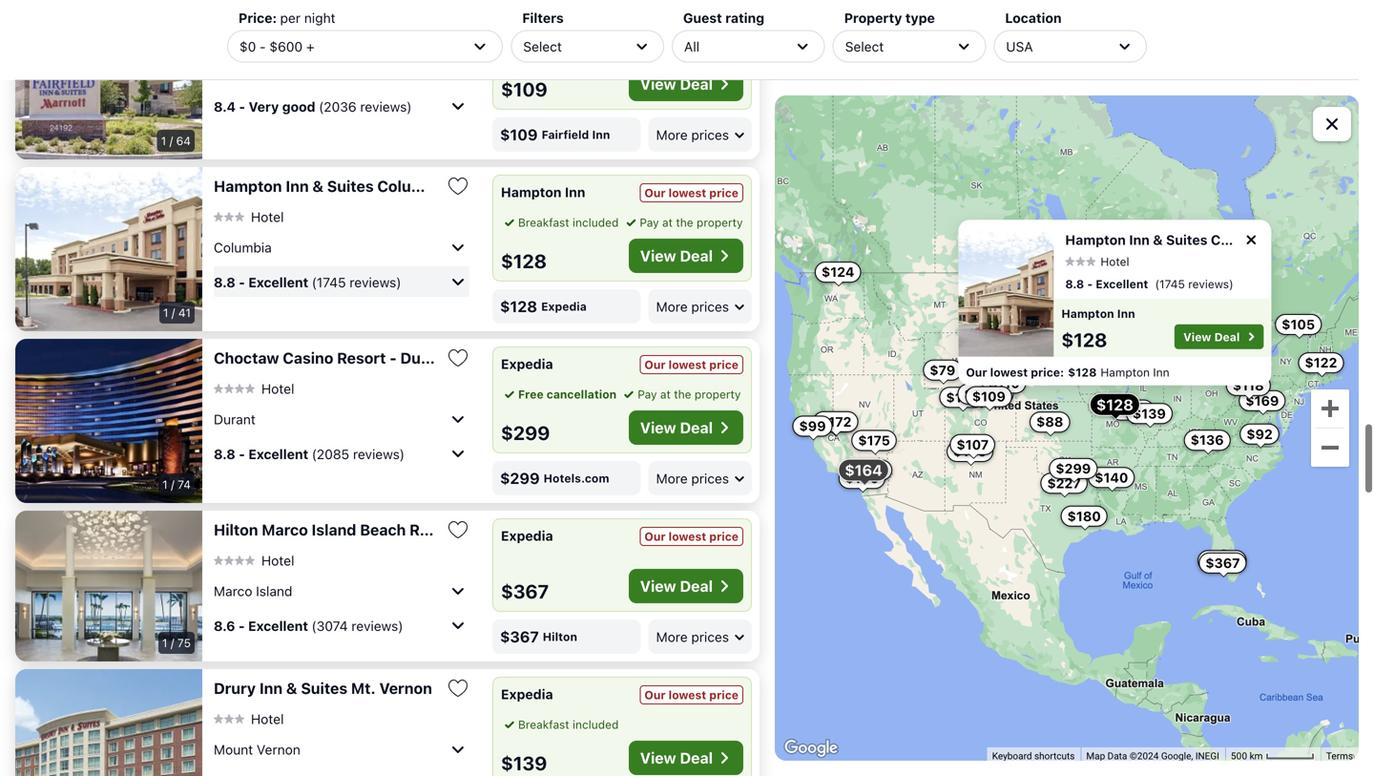 Task type: describe. For each thing, give the bounding box(es) containing it.
lowest for $128
[[669, 186, 707, 200]]

$180 button
[[1061, 506, 1108, 527]]

hampton inn & suites columbia, (columbia, usa) image
[[15, 167, 202, 331]]

$169
[[1246, 393, 1280, 408]]

74
[[178, 478, 191, 491]]

1 horizontal spatial (1745
[[1156, 277, 1186, 290]]

map region
[[775, 95, 1359, 761]]

1 vertical spatial $367
[[501, 580, 549, 602]]

0 vertical spatial breakfast included
[[638, 44, 738, 57]]

$113 button
[[1110, 400, 1155, 421]]

$107
[[957, 437, 989, 452]]

resort inside "button"
[[410, 521, 459, 539]]

0 horizontal spatial 8.8 - excellent (1745 reviews)
[[214, 274, 401, 290]]

(2036
[[319, 99, 357, 114]]

hotel for $299
[[262, 381, 294, 396]]

1 free from the top
[[518, 44, 544, 57]]

fairfield inn & suites denver aurora parker
[[214, 1, 528, 20]]

©2024
[[1130, 750, 1159, 762]]

more for $299
[[656, 470, 688, 486]]

suites left close icon
[[1167, 232, 1208, 248]]

guest
[[683, 10, 722, 26]]

hampton inn & suites columbia button
[[214, 177, 448, 196]]

more prices button for $128
[[649, 289, 752, 324]]

1 / 75
[[162, 636, 191, 650]]

expedia for $139
[[501, 686, 553, 702]]

price for $128
[[710, 186, 739, 200]]

$164
[[845, 461, 883, 479]]

island inside "button"
[[312, 521, 357, 539]]

view for $128
[[640, 247, 677, 265]]

2 free from the top
[[518, 388, 544, 401]]

suites for hampton inn & suites columbia button
[[327, 177, 374, 195]]

0 vertical spatial breakfast
[[638, 44, 689, 57]]

hampton inn & suites columbia image
[[959, 220, 1054, 357]]

deal for $299
[[680, 419, 713, 437]]

$175
[[858, 432, 891, 448]]

hotel button for $109
[[214, 33, 273, 49]]

deal for $128
[[680, 247, 713, 265]]

view deal button for mount vernon
[[629, 741, 744, 775]]

island inside "button"
[[256, 583, 293, 599]]

$227 button
[[1041, 473, 1088, 494]]

choctaw casino resort - durant, (durant, usa) image
[[15, 339, 202, 503]]

2 vertical spatial breakfast
[[518, 718, 570, 731]]

$79
[[930, 362, 956, 378]]

1 cancellation from the top
[[547, 44, 617, 57]]

deal for $109
[[680, 75, 713, 93]]

$106 button
[[839, 468, 886, 489]]

hilton for hilton marco island beach resort
[[214, 521, 258, 539]]

less
[[650, 14, 676, 27]]

1 for $299
[[162, 478, 168, 491]]

0 vertical spatial breakfast included button
[[621, 42, 738, 59]]

view for $109
[[640, 75, 677, 93]]

pay at the property for $128
[[640, 216, 743, 229]]

$600 button
[[1198, 550, 1247, 571]]

$107 $110
[[957, 375, 1020, 452]]

2 vertical spatial breakfast included button
[[501, 716, 619, 733]]

view deal for $139
[[640, 749, 713, 767]]

$175 button
[[852, 430, 897, 451]]

inn inside button
[[278, 1, 301, 20]]

$113
[[1117, 402, 1148, 418]]

$121 button
[[813, 412, 857, 433]]

$99
[[799, 418, 826, 434]]

$124
[[822, 264, 855, 280]]

more prices button for $109
[[649, 117, 752, 152]]

filters
[[522, 10, 564, 26]]

price:
[[1031, 365, 1065, 379]]

view deal button for columbia
[[629, 239, 744, 273]]

$100 button
[[1077, 314, 1124, 335]]

2 vertical spatial breakfast included
[[518, 718, 619, 731]]

$68
[[1011, 267, 1038, 282]]

$197
[[854, 462, 886, 478]]

suites for fairfield inn & suites denver aurora parker button
[[320, 1, 366, 20]]

reviews) for columbia
[[350, 274, 401, 290]]

8.6
[[214, 618, 235, 634]]

less than usual
[[650, 14, 739, 27]]

suites for drury inn & suites mt. vernon button
[[301, 679, 348, 697]]

inegi
[[1196, 750, 1220, 762]]

$109 inside button
[[973, 389, 1006, 404]]

hotel up marco island
[[262, 552, 294, 568]]

drury
[[214, 679, 256, 697]]

$139 button
[[1126, 403, 1173, 424]]

64
[[176, 134, 191, 147]]

$367 inside 'button'
[[1206, 555, 1241, 571]]

hilton for hilton
[[543, 630, 578, 643]]

4 more prices button from the top
[[649, 620, 752, 654]]

select for property type
[[845, 38, 884, 54]]

hotel button up $100
[[1066, 255, 1130, 268]]

at for $128
[[663, 216, 673, 229]]

parker
[[480, 1, 528, 20]]

hilton marco island beach resort
[[214, 521, 459, 539]]

& left close icon
[[1154, 232, 1163, 248]]

data
[[1108, 750, 1128, 762]]

price:
[[239, 10, 277, 26]]

1 free cancellation from the top
[[518, 44, 617, 57]]

$118 $190
[[965, 377, 1265, 402]]

$172
[[820, 414, 852, 429]]

$107 button
[[950, 434, 996, 455]]

excellent for hilton marco island beach resort
[[248, 618, 308, 634]]

4 more prices from the top
[[656, 629, 729, 645]]

1 left the 75
[[162, 636, 167, 650]]

reviews) for resort
[[352, 618, 403, 634]]

resort inside button
[[337, 349, 386, 367]]

pay at the property button for $299
[[621, 386, 741, 403]]

view deal for $109
[[640, 75, 713, 93]]

$172 button
[[813, 411, 859, 432]]

shortcuts
[[1035, 750, 1075, 762]]

vernon inside mount vernon button
[[257, 742, 301, 757]]

pay at the property for $299
[[638, 388, 741, 401]]

$110 button
[[982, 373, 1027, 394]]

$227
[[1048, 475, 1081, 491]]

more prices button for $299
[[649, 461, 752, 495]]

$92 button
[[1240, 424, 1280, 445]]

$128 button
[[1090, 393, 1141, 416]]

$299 inside button
[[1056, 460, 1091, 476]]

marco island
[[214, 583, 293, 599]]

hotel for $109
[[241, 33, 273, 49]]

(3074
[[312, 618, 348, 634]]

prices for $109
[[692, 127, 729, 142]]

$299 up hotels.com
[[501, 421, 550, 444]]

more prices for $299
[[656, 470, 729, 486]]

$190 button
[[958, 384, 1005, 405]]

1 for $109
[[161, 134, 166, 147]]

1 horizontal spatial 8.8 - excellent (1745 reviews)
[[1066, 277, 1234, 290]]

hotel for $128
[[251, 209, 284, 225]]

view deal for $299
[[640, 419, 713, 437]]

our lowest price for $139
[[645, 688, 739, 702]]

& for fairfield inn & suites denver aurora parker button
[[305, 1, 316, 20]]

drury inn & suites mt. vernon, (mount vernon, usa) image
[[15, 669, 202, 776]]

1 / 74
[[162, 478, 191, 491]]

than
[[679, 14, 705, 27]]

drury inn & suites mt. vernon
[[214, 679, 432, 697]]

mt.
[[351, 679, 376, 697]]

guest rating
[[683, 10, 765, 26]]

500
[[1231, 750, 1248, 762]]

property type
[[845, 10, 935, 26]]

excellent up $100
[[1096, 277, 1149, 290]]

view deal button for aurora
[[629, 67, 744, 101]]

8.4 - very good (2036 reviews)
[[214, 99, 412, 114]]

4 prices from the top
[[692, 629, 729, 645]]

google image
[[780, 736, 843, 761]]

price for $139
[[710, 688, 739, 702]]

map data ©2024 google, inegi
[[1087, 750, 1220, 762]]

terms
[[1327, 750, 1354, 762]]

$190
[[965, 386, 998, 402]]

0 horizontal spatial hampton inn & suites columbia
[[214, 177, 448, 195]]

durant inside button
[[214, 411, 256, 427]]

fairfield for fairfield inn
[[542, 128, 589, 141]]

reviews) for durant
[[353, 446, 405, 462]]

night
[[304, 10, 336, 26]]

$136 for the leftmost $136 button
[[954, 443, 987, 459]]

hampton inside button
[[214, 177, 282, 195]]

3 our lowest price from the top
[[645, 530, 739, 543]]

the for $128
[[676, 216, 694, 229]]

$367 button
[[1199, 553, 1247, 574]]

500 km button
[[1226, 747, 1321, 763]]

$128 inside $128 button
[[1097, 395, 1134, 414]]

free cancellation button for $299
[[501, 386, 617, 403]]

per
[[280, 10, 301, 26]]

hampton inn for $128
[[1062, 307, 1136, 320]]

$124 button
[[815, 262, 861, 283]]

mount vernon button
[[214, 734, 470, 765]]

choctaw casino resort - durant button
[[214, 348, 451, 368]]

lowest for $299
[[669, 358, 707, 371]]

hotel button for $128
[[214, 208, 284, 225]]

our for $299
[[645, 358, 666, 371]]

view for $139
[[640, 749, 677, 767]]

$600 inside button
[[1205, 553, 1241, 568]]

$164 button
[[838, 459, 890, 482]]

km
[[1250, 750, 1263, 762]]

terms link
[[1327, 750, 1354, 762]]

durant inside button
[[400, 349, 451, 367]]

view for $299
[[640, 419, 677, 437]]

1 vertical spatial breakfast included button
[[501, 214, 619, 231]]

usual
[[708, 14, 739, 27]]

$140 button
[[1088, 467, 1135, 488]]

more for $109
[[656, 127, 688, 142]]

- up choctaw
[[239, 274, 245, 290]]

- right $0
[[260, 38, 266, 54]]

hotel button up marco island
[[214, 552, 294, 569]]



Task type: vqa. For each thing, say whether or not it's contained in the screenshot.


Task type: locate. For each thing, give the bounding box(es) containing it.
property for $128
[[697, 216, 743, 229]]

view for $367
[[640, 577, 677, 595]]

island left beach
[[312, 521, 357, 539]]

4 our lowest price from the top
[[645, 688, 739, 702]]

free cancellation button for $109
[[501, 42, 617, 59]]

1 prices from the top
[[692, 127, 729, 142]]

our for $139
[[645, 688, 666, 702]]

& for hampton inn & suites columbia button
[[313, 177, 324, 195]]

41
[[178, 306, 191, 319]]

1 horizontal spatial select
[[845, 38, 884, 54]]

hotel down hampton inn & suites columbia button
[[251, 209, 284, 225]]

0 vertical spatial free cancellation
[[518, 44, 617, 57]]

columbia
[[377, 177, 448, 195], [1211, 232, 1274, 248], [214, 239, 272, 255]]

1 left 41
[[163, 306, 168, 319]]

breakfast included
[[638, 44, 738, 57], [518, 216, 619, 229], [518, 718, 619, 731]]

hampton down fairfield inn
[[501, 184, 562, 200]]

$139 for $139
[[501, 752, 547, 774]]

hilton
[[214, 521, 258, 539], [543, 630, 578, 643]]

1 horizontal spatial hampton inn & suites columbia
[[1066, 232, 1274, 248]]

our lowest price for $128
[[645, 186, 739, 200]]

0 vertical spatial pay
[[640, 216, 659, 229]]

hotel button down price:
[[214, 33, 273, 49]]

/ left 41
[[172, 306, 175, 319]]

0 vertical spatial hilton
[[214, 521, 258, 539]]

0 horizontal spatial columbia
[[214, 239, 272, 255]]

2 more from the top
[[656, 299, 688, 314]]

0 horizontal spatial vernon
[[257, 742, 301, 757]]

0 horizontal spatial island
[[256, 583, 293, 599]]

$118 button
[[1226, 375, 1271, 396]]

1 left 64
[[161, 134, 166, 147]]

2 vertical spatial included
[[573, 718, 619, 731]]

1 vertical spatial included
[[573, 216, 619, 229]]

fairfield for fairfield inn & suites denver aurora parker
[[214, 1, 275, 20]]

1 horizontal spatial marco
[[262, 521, 308, 539]]

8.8
[[214, 274, 236, 290], [1066, 277, 1085, 290], [214, 446, 236, 462]]

free cancellation button up hotels.com
[[501, 386, 617, 403]]

/ for $109
[[170, 134, 173, 147]]

$136 down $178 button
[[954, 443, 987, 459]]

/ for $299
[[171, 478, 174, 491]]

hotels.com
[[544, 472, 610, 485]]

2 cancellation from the top
[[547, 388, 617, 401]]

hampton
[[214, 177, 282, 195], [501, 184, 562, 200], [1066, 232, 1126, 248], [1062, 307, 1115, 320], [1101, 365, 1150, 379]]

0 vertical spatial free
[[518, 44, 544, 57]]

0 vertical spatial included
[[692, 44, 738, 57]]

cancellation down filters
[[547, 44, 617, 57]]

1 / 64
[[161, 134, 191, 147]]

1 select from the left
[[523, 38, 562, 54]]

1 our lowest price from the top
[[645, 186, 739, 200]]

8.6 - excellent (3074 reviews)
[[214, 618, 403, 634]]

hampton down the very
[[214, 177, 282, 195]]

more for $128
[[656, 299, 688, 314]]

1 horizontal spatial columbia
[[377, 177, 448, 195]]

view deal for $367
[[640, 577, 713, 595]]

$110
[[989, 375, 1020, 391]]

- up $100
[[1088, 277, 1093, 290]]

1 horizontal spatial $600
[[1205, 553, 1241, 568]]

1 vertical spatial the
[[674, 388, 692, 401]]

lowest for $139
[[669, 688, 707, 702]]

1 more from the top
[[656, 127, 688, 142]]

1 vertical spatial free cancellation
[[518, 388, 617, 401]]

$0 - $600 +
[[240, 38, 315, 54]]

hotel up $100
[[1101, 255, 1130, 268]]

$140
[[1095, 469, 1129, 485]]

$136 button down $178 button
[[947, 441, 994, 462]]

3 more prices button from the top
[[649, 461, 752, 495]]

hotel up mount vernon
[[251, 711, 284, 727]]

$100
[[1084, 317, 1117, 332]]

aurora inside aurora button
[[214, 64, 255, 79]]

expedia for $109
[[501, 12, 553, 28]]

1 vertical spatial cancellation
[[547, 388, 617, 401]]

aurora left parker on the top left of page
[[426, 1, 476, 20]]

8.8 for $128
[[214, 274, 236, 290]]

1 vertical spatial marco
[[214, 583, 252, 599]]

8.4
[[214, 99, 236, 114]]

1 horizontal spatial fairfield
[[542, 128, 589, 141]]

- inside button
[[390, 349, 397, 367]]

price for $299
[[710, 358, 739, 371]]

at
[[663, 216, 673, 229], [660, 388, 671, 401]]

1 horizontal spatial hampton inn
[[1062, 307, 1136, 320]]

0 vertical spatial pay at the property button
[[623, 214, 743, 231]]

hampton inn down fairfield inn
[[501, 184, 586, 200]]

view deal for $128
[[640, 247, 713, 265]]

/ left 74
[[171, 478, 174, 491]]

property for $299
[[695, 388, 741, 401]]

our lowest price: $128 hampton inn
[[966, 365, 1170, 379]]

& inside button
[[305, 1, 316, 20]]

aurora down $0
[[214, 64, 255, 79]]

3 more from the top
[[656, 470, 688, 486]]

- up durant button at the left bottom of page
[[390, 349, 397, 367]]

view deal button for durant
[[629, 410, 744, 445]]

marco island button
[[214, 576, 470, 606]]

2 vertical spatial $109
[[973, 389, 1006, 404]]

1 horizontal spatial $139
[[1133, 405, 1166, 421]]

0 vertical spatial durant
[[400, 349, 451, 367]]

marco up 8.6
[[214, 583, 252, 599]]

hotel button for $299
[[214, 380, 294, 397]]

$367
[[1206, 555, 1241, 571], [501, 580, 549, 602], [500, 628, 539, 646]]

hotel button for $139
[[214, 710, 284, 727]]

1 / 41
[[163, 306, 191, 319]]

1 vertical spatial aurora
[[214, 64, 255, 79]]

fairfield inn & suites denver aurora parker button
[[214, 1, 528, 20]]

/ for $128
[[172, 306, 175, 319]]

0 horizontal spatial select
[[523, 38, 562, 54]]

3 price from the top
[[710, 530, 739, 543]]

1 vertical spatial $139
[[501, 752, 547, 774]]

1 vertical spatial at
[[660, 388, 671, 401]]

$299 button
[[1049, 458, 1098, 479]]

0 vertical spatial cancellation
[[547, 44, 617, 57]]

1 vertical spatial pay
[[638, 388, 657, 401]]

our for $128
[[645, 186, 666, 200]]

1 vertical spatial pay at the property
[[638, 388, 741, 401]]

1 vertical spatial $600
[[1205, 553, 1241, 568]]

1 horizontal spatial $136
[[1191, 432, 1224, 448]]

pay at the property button for $128
[[623, 214, 743, 231]]

$299
[[501, 421, 550, 444], [1056, 460, 1091, 476], [500, 469, 540, 487]]

hampton up $128 button
[[1101, 365, 1150, 379]]

1 horizontal spatial aurora
[[426, 1, 476, 20]]

suites right per
[[320, 1, 366, 20]]

$92
[[1247, 426, 1273, 442]]

$459 button
[[965, 383, 1014, 404]]

view deal button
[[629, 67, 744, 101], [629, 239, 744, 273], [1175, 324, 1264, 349], [629, 410, 744, 445], [629, 569, 744, 603], [629, 741, 744, 775]]

suites inside fairfield inn & suites denver aurora parker button
[[320, 1, 366, 20]]

500 km
[[1231, 750, 1266, 762]]

8.8 - excellent (1745 reviews) down 'columbia' button
[[214, 274, 401, 290]]

0 horizontal spatial fairfield
[[214, 1, 275, 20]]

2 our lowest price from the top
[[645, 358, 739, 371]]

usa
[[1007, 38, 1033, 54]]

2 free cancellation button from the top
[[501, 386, 617, 403]]

$122
[[1305, 355, 1338, 371]]

hotel button up mount vernon
[[214, 710, 284, 727]]

cancellation up hotels.com
[[547, 388, 617, 401]]

3 more prices from the top
[[656, 470, 729, 486]]

marco inside "button"
[[262, 521, 308, 539]]

more prices
[[656, 127, 729, 142], [656, 299, 729, 314], [656, 470, 729, 486], [656, 629, 729, 645]]

1 vertical spatial hampton inn & suites columbia
[[1066, 232, 1274, 248]]

2 horizontal spatial columbia
[[1211, 232, 1274, 248]]

$136 left $92 button
[[1191, 432, 1224, 448]]

aurora button
[[214, 56, 470, 87]]

at for $299
[[660, 388, 671, 401]]

prices
[[692, 127, 729, 142], [692, 299, 729, 314], [692, 470, 729, 486], [692, 629, 729, 645]]

hilton marco island beach resort, (marco island, usa) image
[[15, 511, 202, 662]]

excellent left (2085
[[248, 446, 309, 462]]

google,
[[1162, 750, 1194, 762]]

breakfast included button
[[621, 42, 738, 59], [501, 214, 619, 231], [501, 716, 619, 733]]

0 vertical spatial the
[[676, 216, 694, 229]]

columbia inside button
[[214, 239, 272, 255]]

1 more prices button from the top
[[649, 117, 752, 152]]

0 horizontal spatial resort
[[337, 349, 386, 367]]

hampton inn up $125
[[1062, 307, 1136, 320]]

0 horizontal spatial $136 button
[[947, 441, 994, 462]]

view deal
[[640, 75, 713, 93], [640, 247, 713, 265], [1184, 330, 1240, 343], [640, 419, 713, 437], [640, 577, 713, 595], [640, 749, 713, 767]]

0 vertical spatial property
[[697, 216, 743, 229]]

0 vertical spatial aurora
[[426, 1, 476, 20]]

deal for $367
[[680, 577, 713, 595]]

$299 left hotels.com
[[500, 469, 540, 487]]

0 vertical spatial $109
[[501, 78, 548, 100]]

1 vertical spatial $109
[[500, 126, 538, 144]]

- right 8.6
[[239, 618, 245, 634]]

expedia for $299
[[501, 356, 553, 372]]

1 vertical spatial free cancellation button
[[501, 386, 617, 403]]

0 horizontal spatial (1745
[[312, 274, 346, 290]]

1 vertical spatial property
[[695, 388, 741, 401]]

$197 button
[[847, 460, 893, 481]]

0 vertical spatial pay at the property
[[640, 216, 743, 229]]

aurora inside fairfield inn & suites denver aurora parker button
[[426, 1, 476, 20]]

excellent for hampton inn & suites columbia
[[248, 274, 309, 290]]

$121
[[820, 414, 850, 430]]

select down filters
[[523, 38, 562, 54]]

choctaw
[[214, 349, 279, 367]]

$125
[[1098, 328, 1130, 344]]

1 horizontal spatial $136 button
[[1184, 430, 1231, 451]]

free cancellation up hotels.com
[[518, 388, 617, 401]]

-
[[260, 38, 266, 54], [239, 99, 245, 114], [239, 274, 245, 290], [1088, 277, 1093, 290], [390, 349, 397, 367], [239, 446, 245, 462], [239, 618, 245, 634]]

& up 'columbia' button
[[313, 177, 324, 195]]

fairfield inn & suites denver aurora parker, (aurora, usa) image
[[15, 0, 202, 159]]

island up 8.6 - excellent (3074 reviews)
[[256, 583, 293, 599]]

- left (2085
[[239, 446, 245, 462]]

included
[[692, 44, 738, 57], [573, 216, 619, 229], [573, 718, 619, 731]]

8.8 for $299
[[214, 446, 236, 462]]

1 vertical spatial hampton inn
[[1062, 307, 1136, 320]]

2 price from the top
[[710, 358, 739, 371]]

select down property
[[845, 38, 884, 54]]

free
[[518, 44, 544, 57], [518, 388, 544, 401]]

2 free cancellation from the top
[[518, 388, 617, 401]]

2 more prices button from the top
[[649, 289, 752, 324]]

& right per
[[305, 1, 316, 20]]

type
[[906, 10, 935, 26]]

prices for $299
[[692, 470, 729, 486]]

$128
[[501, 250, 547, 272], [500, 297, 538, 316], [1062, 328, 1108, 351], [1068, 365, 1097, 379], [1097, 395, 1134, 414]]

$105
[[1282, 316, 1316, 332]]

fairfield inn
[[542, 128, 610, 141]]

resort right beach
[[410, 521, 459, 539]]

& right drury
[[286, 679, 297, 697]]

suites inside hampton inn & suites columbia button
[[327, 177, 374, 195]]

good
[[282, 99, 316, 114]]

0 horizontal spatial $136
[[954, 443, 987, 459]]

4 price from the top
[[710, 688, 739, 702]]

1 vertical spatial free
[[518, 388, 544, 401]]

&
[[305, 1, 316, 20], [313, 177, 324, 195], [1154, 232, 1163, 248], [286, 679, 297, 697]]

columbia button
[[214, 232, 470, 263]]

prices for $128
[[692, 299, 729, 314]]

1 for $128
[[163, 306, 168, 319]]

close image
[[1243, 231, 1260, 248]]

4 more from the top
[[656, 629, 688, 645]]

free cancellation down filters
[[518, 44, 617, 57]]

$122 button
[[1299, 352, 1345, 373]]

0 vertical spatial island
[[312, 521, 357, 539]]

hotel down price:
[[241, 33, 273, 49]]

$299 left $140
[[1056, 460, 1091, 476]]

fairfield inside button
[[214, 1, 275, 20]]

the for $299
[[674, 388, 692, 401]]

vernon right mt.
[[379, 679, 432, 697]]

excellent down marco island
[[248, 618, 308, 634]]

1 horizontal spatial island
[[312, 521, 357, 539]]

less than usual button
[[610, 11, 744, 30]]

0 vertical spatial $600
[[270, 38, 303, 54]]

& for drury inn & suites mt. vernon button
[[286, 679, 297, 697]]

suites up 'columbia' button
[[327, 177, 374, 195]]

1 vertical spatial resort
[[410, 521, 459, 539]]

0 horizontal spatial hampton inn
[[501, 184, 586, 200]]

0 horizontal spatial $600
[[270, 38, 303, 54]]

/ left 64
[[170, 134, 173, 147]]

0 vertical spatial fairfield
[[214, 1, 275, 20]]

excellent for choctaw casino resort - durant
[[248, 446, 309, 462]]

excellent down 'columbia' button
[[248, 274, 309, 290]]

all
[[684, 38, 700, 54]]

hotel down the casino
[[262, 381, 294, 396]]

1 vertical spatial hilton
[[543, 630, 578, 643]]

hotel button down choctaw
[[214, 380, 294, 397]]

suites left mt.
[[301, 679, 348, 697]]

beach
[[360, 521, 406, 539]]

1 vertical spatial pay at the property button
[[621, 386, 741, 403]]

keyboard shortcuts button
[[993, 749, 1075, 763]]

0 vertical spatial resort
[[337, 349, 386, 367]]

1 more prices from the top
[[656, 127, 729, 142]]

more prices for $109
[[656, 127, 729, 142]]

resort right the casino
[[337, 349, 386, 367]]

1 vertical spatial vernon
[[257, 742, 301, 757]]

0 vertical spatial marco
[[262, 521, 308, 539]]

0 horizontal spatial $139
[[501, 752, 547, 774]]

$169 button
[[1239, 390, 1286, 411]]

1 horizontal spatial durant
[[400, 349, 451, 367]]

3 prices from the top
[[692, 470, 729, 486]]

1 horizontal spatial hilton
[[543, 630, 578, 643]]

0 vertical spatial hampton inn & suites columbia
[[214, 177, 448, 195]]

hilton inside "button"
[[214, 521, 258, 539]]

1 vertical spatial fairfield
[[542, 128, 589, 141]]

0 vertical spatial $367
[[1206, 555, 1241, 571]]

hampton up $100
[[1066, 232, 1126, 248]]

expedia
[[501, 12, 553, 28], [541, 300, 587, 313], [501, 356, 553, 372], [501, 528, 553, 544], [501, 686, 553, 702]]

our lowest price for $299
[[645, 358, 739, 371]]

- right 8.4
[[239, 99, 245, 114]]

hotel button
[[214, 33, 273, 49], [214, 208, 284, 225], [1066, 255, 1130, 268], [214, 380, 294, 397], [214, 552, 294, 569], [214, 710, 284, 727]]

/ left the 75
[[171, 636, 174, 650]]

marco up marco island
[[262, 521, 308, 539]]

deal for $139
[[680, 749, 713, 767]]

hotel button down hampton inn & suites columbia button
[[214, 208, 284, 225]]

1 vertical spatial durant
[[214, 411, 256, 427]]

0 vertical spatial vernon
[[379, 679, 432, 697]]

pay for $128
[[640, 216, 659, 229]]

$136 for $136 button to the right
[[1191, 432, 1224, 448]]

1 free cancellation button from the top
[[501, 42, 617, 59]]

more prices for $128
[[656, 299, 729, 314]]

0 horizontal spatial marco
[[214, 583, 252, 599]]

suites
[[320, 1, 366, 20], [327, 177, 374, 195], [1167, 232, 1208, 248], [301, 679, 348, 697]]

0 horizontal spatial hilton
[[214, 521, 258, 539]]

8.8 - excellent (1745 reviews) up $125
[[1066, 277, 1234, 290]]

(2085
[[312, 446, 350, 462]]

free cancellation button down filters
[[501, 42, 617, 59]]

0 vertical spatial at
[[663, 216, 673, 229]]

$139 inside $139 $88
[[1133, 405, 1166, 421]]

0 vertical spatial $139
[[1133, 405, 1166, 421]]

the
[[676, 216, 694, 229], [674, 388, 692, 401]]

0 vertical spatial free cancellation button
[[501, 42, 617, 59]]

$139 for $139 $88
[[1133, 405, 1166, 421]]

aurora
[[426, 1, 476, 20], [214, 64, 255, 79]]

location
[[1006, 10, 1062, 26]]

1 horizontal spatial vernon
[[379, 679, 432, 697]]

cancellation
[[547, 44, 617, 57], [547, 388, 617, 401]]

marco inside "button"
[[214, 583, 252, 599]]

1 left 74
[[162, 478, 168, 491]]

1 vertical spatial breakfast included
[[518, 216, 619, 229]]

select for filters
[[523, 38, 562, 54]]

0 horizontal spatial durant
[[214, 411, 256, 427]]

vernon inside drury inn & suites mt. vernon button
[[379, 679, 432, 697]]

hampton up $125
[[1062, 307, 1115, 320]]

$600
[[270, 38, 303, 54], [1205, 553, 1241, 568]]

2 more prices from the top
[[656, 299, 729, 314]]

select
[[523, 38, 562, 54], [845, 38, 884, 54]]

1 vertical spatial island
[[256, 583, 293, 599]]

property
[[697, 216, 743, 229], [695, 388, 741, 401]]

8.8 - excellent (2085 reviews)
[[214, 446, 405, 462]]

$79 button
[[923, 360, 962, 381]]

2 select from the left
[[845, 38, 884, 54]]

$0
[[240, 38, 256, 54]]

1 price from the top
[[710, 186, 739, 200]]

hotel for $139
[[251, 711, 284, 727]]

2 prices from the top
[[692, 299, 729, 314]]

our lowest price
[[645, 186, 739, 200], [645, 358, 739, 371], [645, 530, 739, 543], [645, 688, 739, 702]]

2 vertical spatial $367
[[500, 628, 539, 646]]

mount vernon
[[214, 742, 301, 757]]

vernon right mount at the left of page
[[257, 742, 301, 757]]

fairfield
[[214, 1, 275, 20], [542, 128, 589, 141]]

$88
[[1037, 414, 1064, 430]]

$136 button left $92 button
[[1184, 430, 1231, 451]]

suites inside drury inn & suites mt. vernon button
[[301, 679, 348, 697]]

0 vertical spatial hampton inn
[[501, 184, 586, 200]]

pay for $299
[[638, 388, 657, 401]]

drury inn & suites mt. vernon button
[[214, 679, 439, 698]]

1 horizontal spatial resort
[[410, 521, 459, 539]]

hampton inn for our lowest price
[[501, 184, 586, 200]]

0 horizontal spatial aurora
[[214, 64, 255, 79]]

1 vertical spatial breakfast
[[518, 216, 570, 229]]

+
[[306, 38, 315, 54]]

columbia inside button
[[377, 177, 448, 195]]



